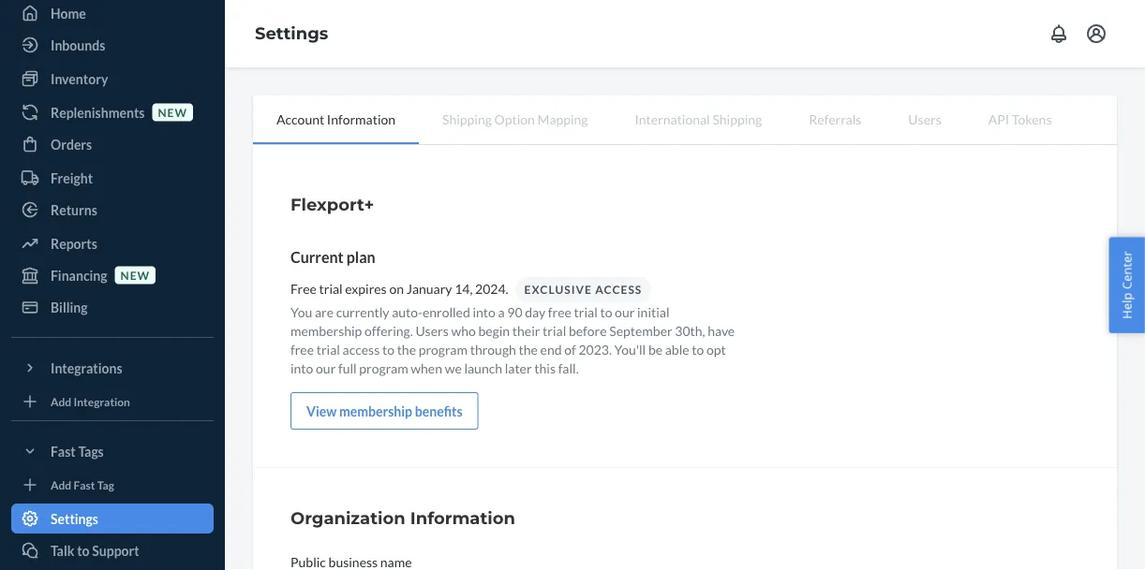 Task type: locate. For each thing, give the bounding box(es) containing it.
0 vertical spatial new
[[158, 105, 187, 119]]

into left 'a'
[[473, 304, 496, 320]]

to right talk
[[77, 543, 90, 559]]

1 vertical spatial add
[[51, 479, 71, 492]]

information up name
[[410, 508, 516, 529]]

0 horizontal spatial settings
[[51, 511, 98, 527]]

this
[[535, 360, 556, 376]]

information
[[327, 111, 396, 127], [410, 508, 516, 529]]

account information tab
[[253, 96, 419, 144]]

trial
[[319, 281, 343, 297], [574, 304, 598, 320], [543, 323, 566, 339], [317, 342, 340, 358]]

program
[[419, 342, 468, 358], [359, 360, 408, 376]]

settings link up 'talk to support' button
[[11, 504, 214, 534]]

information for account information
[[327, 111, 396, 127]]

2 add from the top
[[51, 479, 71, 492]]

new for financing
[[121, 269, 150, 282]]

are
[[315, 304, 334, 320]]

settings up account
[[255, 23, 328, 44]]

tab list
[[253, 96, 1118, 145]]

settings
[[255, 23, 328, 44], [51, 511, 98, 527]]

0 vertical spatial settings link
[[255, 23, 328, 44]]

public
[[291, 555, 326, 570]]

free down exclusive
[[548, 304, 572, 320]]

users
[[909, 111, 942, 127], [416, 323, 449, 339]]

you are currently auto-enrolled into a 90 day free trial to our initial membership offering. users who begin their trial before september 30th, have free trial access to the program through the end of 2023. you'll be able to opt into our full program when we launch later this fall.
[[291, 304, 735, 376]]

inbounds link
[[11, 30, 214, 60]]

exclusive access
[[525, 283, 643, 297]]

add left integration
[[51, 395, 71, 409]]

free
[[548, 304, 572, 320], [291, 342, 314, 358]]

full
[[338, 360, 357, 376]]

new up orders link
[[158, 105, 187, 119]]

1 vertical spatial settings link
[[11, 504, 214, 534]]

initial
[[638, 304, 670, 320]]

replenishments
[[51, 105, 145, 120]]

fast left the tag
[[74, 479, 95, 492]]

name
[[380, 555, 412, 570]]

the down offering.
[[397, 342, 416, 358]]

information right account
[[327, 111, 396, 127]]

to inside 'talk to support' button
[[77, 543, 90, 559]]

shipping left option
[[443, 111, 492, 127]]

1 vertical spatial users
[[416, 323, 449, 339]]

the down 'their'
[[519, 342, 538, 358]]

expires
[[345, 281, 387, 297]]

view membership benefits button
[[291, 393, 479, 430]]

fast left 'tags'
[[51, 444, 76, 460]]

our left full
[[316, 360, 336, 376]]

membership down are
[[291, 323, 362, 339]]

0 vertical spatial free
[[548, 304, 572, 320]]

fast tags button
[[11, 437, 214, 467]]

fast inside dropdown button
[[51, 444, 76, 460]]

the
[[397, 342, 416, 358], [519, 342, 538, 358]]

0 vertical spatial settings
[[255, 23, 328, 44]]

0 vertical spatial our
[[615, 304, 635, 320]]

1 horizontal spatial users
[[909, 111, 942, 127]]

business
[[329, 555, 378, 570]]

1 vertical spatial into
[[291, 360, 313, 376]]

home link
[[11, 0, 214, 28]]

international
[[635, 111, 710, 127]]

into left full
[[291, 360, 313, 376]]

2023.
[[579, 342, 612, 358]]

membership
[[291, 323, 362, 339], [339, 404, 413, 420]]

2024.
[[475, 281, 509, 297]]

who
[[451, 323, 476, 339]]

referrals tab
[[786, 96, 885, 143]]

14,
[[455, 281, 473, 297]]

our
[[615, 304, 635, 320], [316, 360, 336, 376]]

offering.
[[365, 323, 413, 339]]

1 horizontal spatial settings
[[255, 23, 328, 44]]

1 horizontal spatial the
[[519, 342, 538, 358]]

program down access
[[359, 360, 408, 376]]

2 the from the left
[[519, 342, 538, 358]]

1 horizontal spatial information
[[410, 508, 516, 529]]

add integration
[[51, 395, 130, 409]]

membership down full
[[339, 404, 413, 420]]

users down enrolled
[[416, 323, 449, 339]]

0 horizontal spatial shipping
[[443, 111, 492, 127]]

to
[[600, 304, 613, 320], [382, 342, 395, 358], [692, 342, 704, 358], [77, 543, 90, 559]]

0 vertical spatial fast
[[51, 444, 76, 460]]

information inside tab
[[327, 111, 396, 127]]

0 horizontal spatial free
[[291, 342, 314, 358]]

1 vertical spatial information
[[410, 508, 516, 529]]

0 vertical spatial users
[[909, 111, 942, 127]]

financing
[[51, 268, 107, 284]]

add down 'fast tags'
[[51, 479, 71, 492]]

to down offering.
[[382, 342, 395, 358]]

freight link
[[11, 163, 214, 193]]

1 vertical spatial settings
[[51, 511, 98, 527]]

1 horizontal spatial our
[[615, 304, 635, 320]]

new down the reports link
[[121, 269, 150, 282]]

new
[[158, 105, 187, 119], [121, 269, 150, 282]]

inbounds
[[51, 37, 105, 53]]

end
[[541, 342, 562, 358]]

settings up talk
[[51, 511, 98, 527]]

0 vertical spatial into
[[473, 304, 496, 320]]

freight
[[51, 170, 93, 186]]

public business name
[[291, 555, 412, 570]]

0 horizontal spatial new
[[121, 269, 150, 282]]

organization
[[291, 508, 406, 529]]

fast
[[51, 444, 76, 460], [74, 479, 95, 492]]

settings link up account
[[255, 23, 328, 44]]

to left the opt
[[692, 342, 704, 358]]

view
[[307, 404, 337, 420]]

add
[[51, 395, 71, 409], [51, 479, 71, 492]]

free down you on the bottom left of the page
[[291, 342, 314, 358]]

0 horizontal spatial our
[[316, 360, 336, 376]]

january
[[407, 281, 452, 297]]

shipping right international
[[713, 111, 762, 127]]

api
[[989, 111, 1010, 127]]

1 add from the top
[[51, 395, 71, 409]]

90
[[508, 304, 523, 320]]

30th,
[[675, 323, 706, 339]]

0 horizontal spatial program
[[359, 360, 408, 376]]

0 horizontal spatial settings link
[[11, 504, 214, 534]]

1 vertical spatial membership
[[339, 404, 413, 420]]

shipping
[[443, 111, 492, 127], [713, 111, 762, 127]]

users left api
[[909, 111, 942, 127]]

0 horizontal spatial users
[[416, 323, 449, 339]]

enrolled
[[423, 304, 470, 320]]

option
[[495, 111, 535, 127]]

benefits
[[415, 404, 463, 420]]

1 horizontal spatial new
[[158, 105, 187, 119]]

0 horizontal spatial information
[[327, 111, 396, 127]]

currently
[[336, 304, 389, 320]]

a
[[498, 304, 505, 320]]

on
[[389, 281, 404, 297]]

our down access
[[615, 304, 635, 320]]

0 vertical spatial membership
[[291, 323, 362, 339]]

access
[[343, 342, 380, 358]]

1 horizontal spatial into
[[473, 304, 496, 320]]

1 horizontal spatial shipping
[[713, 111, 762, 127]]

returns link
[[11, 195, 214, 225]]

organization information
[[291, 508, 516, 529]]

1 horizontal spatial free
[[548, 304, 572, 320]]

help center
[[1119, 251, 1136, 320]]

account
[[277, 111, 325, 127]]

day
[[525, 304, 546, 320]]

program up we
[[419, 342, 468, 358]]

launch
[[464, 360, 503, 376]]

0 horizontal spatial the
[[397, 342, 416, 358]]

0 vertical spatial program
[[419, 342, 468, 358]]

you'll
[[615, 342, 646, 358]]

settings link
[[255, 23, 328, 44], [11, 504, 214, 534]]

0 vertical spatial information
[[327, 111, 396, 127]]

1 vertical spatial new
[[121, 269, 150, 282]]

0 vertical spatial add
[[51, 395, 71, 409]]



Task type: describe. For each thing, give the bounding box(es) containing it.
center
[[1119, 251, 1136, 290]]

help
[[1119, 293, 1136, 320]]

inventory
[[51, 71, 108, 87]]

users tab
[[885, 96, 965, 143]]

auto-
[[392, 304, 423, 320]]

support
[[92, 543, 139, 559]]

orders link
[[11, 129, 214, 159]]

mapping
[[538, 111, 588, 127]]

trial up 'end'
[[543, 323, 566, 339]]

integrations button
[[11, 353, 214, 383]]

api tokens tab
[[965, 96, 1076, 143]]

tags
[[78, 444, 104, 460]]

plan
[[347, 248, 376, 266]]

flexport+
[[291, 194, 374, 215]]

add integration link
[[11, 391, 214, 413]]

shipping option mapping tab
[[419, 96, 612, 143]]

information for organization information
[[410, 508, 516, 529]]

opt
[[707, 342, 726, 358]]

add fast tag
[[51, 479, 114, 492]]

fall.
[[558, 360, 579, 376]]

open notifications image
[[1048, 23, 1071, 45]]

integrations
[[51, 360, 122, 376]]

view membership benefits link
[[291, 393, 479, 430]]

1 vertical spatial our
[[316, 360, 336, 376]]

1 horizontal spatial program
[[419, 342, 468, 358]]

begin
[[479, 323, 510, 339]]

inventory link
[[11, 64, 214, 94]]

api tokens
[[989, 111, 1052, 127]]

trial up full
[[317, 342, 340, 358]]

before
[[569, 323, 607, 339]]

through
[[470, 342, 516, 358]]

1 horizontal spatial settings link
[[255, 23, 328, 44]]

1 vertical spatial fast
[[74, 479, 95, 492]]

exclusive
[[525, 283, 592, 297]]

shipping option mapping
[[443, 111, 588, 127]]

orders
[[51, 136, 92, 152]]

international shipping
[[635, 111, 762, 127]]

have
[[708, 323, 735, 339]]

0 horizontal spatial into
[[291, 360, 313, 376]]

billing
[[51, 300, 88, 315]]

their
[[513, 323, 540, 339]]

users inside you are currently auto-enrolled into a 90 day free trial to our initial membership offering. users who begin their trial before september 30th, have free trial access to the program through the end of 2023. you'll be able to opt into our full program when we launch later this fall.
[[416, 323, 449, 339]]

membership inside "view membership benefits" button
[[339, 404, 413, 420]]

access
[[596, 283, 643, 297]]

open account menu image
[[1086, 23, 1108, 45]]

be
[[649, 342, 663, 358]]

fast tags
[[51, 444, 104, 460]]

tab list containing account information
[[253, 96, 1118, 145]]

1 the from the left
[[397, 342, 416, 358]]

home
[[51, 5, 86, 21]]

help center button
[[1110, 237, 1146, 334]]

users inside tab
[[909, 111, 942, 127]]

1 vertical spatial free
[[291, 342, 314, 358]]

talk to support
[[51, 543, 139, 559]]

new for replenishments
[[158, 105, 187, 119]]

reports link
[[11, 229, 214, 259]]

returns
[[51, 202, 97, 218]]

later
[[505, 360, 532, 376]]

tokens
[[1012, 111, 1052, 127]]

talk
[[51, 543, 75, 559]]

membership inside you are currently auto-enrolled into a 90 day free trial to our initial membership offering. users who begin their trial before september 30th, have free trial access to the program through the end of 2023. you'll be able to opt into our full program when we launch later this fall.
[[291, 323, 362, 339]]

international shipping tab
[[612, 96, 786, 143]]

free
[[291, 281, 317, 297]]

account information
[[277, 111, 396, 127]]

reports
[[51, 236, 97, 252]]

view membership benefits
[[307, 404, 463, 420]]

2 shipping from the left
[[713, 111, 762, 127]]

settings inside settings link
[[51, 511, 98, 527]]

to down access
[[600, 304, 613, 320]]

trial up are
[[319, 281, 343, 297]]

you
[[291, 304, 312, 320]]

1 shipping from the left
[[443, 111, 492, 127]]

billing link
[[11, 293, 214, 323]]

tag
[[97, 479, 114, 492]]

when
[[411, 360, 442, 376]]

september
[[610, 323, 673, 339]]

of
[[565, 342, 576, 358]]

referrals
[[809, 111, 862, 127]]

free trial expires on january 14, 2024.
[[291, 281, 509, 297]]

current
[[291, 248, 344, 266]]

1 vertical spatial program
[[359, 360, 408, 376]]

add fast tag link
[[11, 474, 214, 497]]

talk to support button
[[11, 536, 214, 566]]

current plan
[[291, 248, 376, 266]]

we
[[445, 360, 462, 376]]

add for add integration
[[51, 395, 71, 409]]

integration
[[74, 395, 130, 409]]

trial up before at bottom
[[574, 304, 598, 320]]

add for add fast tag
[[51, 479, 71, 492]]

able
[[665, 342, 690, 358]]



Task type: vqa. For each thing, say whether or not it's contained in the screenshot.
statuses
no



